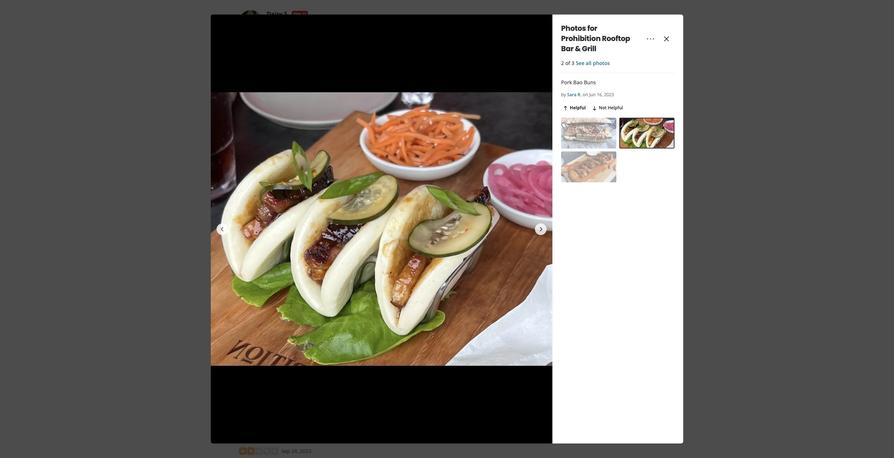 Task type: locate. For each thing, give the bounding box(es) containing it.
0 horizontal spatial service
[[293, 291, 309, 298]]

mi
[[323, 298, 329, 305]]

helpful 1
[[239, 210, 258, 216]]

had up sandwich
[[248, 75, 258, 82]]

2 vertical spatial but
[[441, 298, 449, 305]]

0 horizontal spatial great
[[254, 68, 267, 75]]

parents up the the on the top
[[315, 68, 333, 75]]

0 vertical spatial great
[[254, 68, 267, 75]]

best
[[248, 306, 258, 312]]

had down "amazing!"
[[278, 298, 287, 305]]

here
[[423, 291, 433, 298]]

0 right thanks
[[286, 210, 288, 216]]

elite
[[293, 11, 301, 16], [291, 234, 299, 239]]

i've
[[260, 306, 268, 312]]

0
[[286, 210, 288, 216], [348, 210, 350, 216]]

1 horizontal spatial sara
[[567, 92, 577, 98]]

not helpful
[[599, 105, 623, 111]]

parents down the warm,
[[408, 75, 426, 82]]

0 horizontal spatial 0
[[286, 210, 288, 216]]

the up 'had.'
[[288, 298, 296, 305]]

16,
[[597, 92, 603, 98], [290, 266, 297, 273]]

rooftop up the more
[[239, 291, 258, 298]]

2023 up not helpful
[[604, 92, 614, 98]]

0 vertical spatial service
[[330, 83, 347, 90]]

had.
[[281, 306, 291, 312]]

loved
[[384, 291, 397, 298]]

helpful right 16 helpful v2 image
[[570, 105, 586, 111]]

photos right all
[[593, 60, 610, 67]]

(0 reactions) element
[[286, 210, 288, 216], [348, 210, 350, 216]]

great left the 'time!'
[[254, 68, 267, 75]]

1 vertical spatial parents
[[408, 75, 426, 82]]

great left the time.
[[338, 90, 351, 97]]

jun right on
[[589, 92, 596, 98]]

(0 reactions) element for thanks 0
[[286, 210, 288, 216]]

0 horizontal spatial but
[[388, 83, 396, 90]]

elite 23 link for daisy s.
[[292, 11, 308, 17]]

16 camera v2 image
[[239, 277, 245, 283]]

0 vertical spatial sara r. link
[[567, 92, 582, 98]]

my down out
[[349, 306, 357, 312]]

they up mentioned
[[434, 68, 445, 75]]

0 horizontal spatial 2
[[320, 210, 322, 216]]

sara r.
[[267, 233, 287, 241]]

the
[[456, 68, 464, 75], [437, 75, 445, 82], [288, 298, 296, 305], [239, 306, 247, 312]]

fabulous!
[[311, 291, 333, 298]]

out
[[356, 298, 364, 305]]

1 horizontal spatial service
[[330, 83, 347, 90]]

burger
[[328, 75, 344, 82]]

the down the more
[[239, 306, 247, 312]]

1 vertical spatial 23
[[300, 234, 304, 239]]

photos
[[561, 23, 586, 33]]

0 vertical spatial my
[[307, 68, 314, 75]]

2 down bar
[[561, 60, 564, 67]]

1 vertical spatial but
[[388, 83, 396, 90]]

0 vertical spatial rooftop
[[602, 33, 630, 44]]

1 vertical spatial they
[[273, 83, 283, 90]]

23
[[302, 11, 306, 16], [300, 234, 304, 239]]

1 vertical spatial jun
[[281, 266, 289, 273]]

lunch
[[408, 291, 421, 298]]

1 vertical spatial photos
[[250, 277, 265, 284]]

0 horizontal spatial of
[[365, 298, 370, 305]]

but down wish
[[441, 298, 449, 305]]

but right the warm,
[[425, 68, 433, 75]]

(0 reactions) element right no on the top
[[348, 210, 350, 216]]

2 star rating image
[[239, 448, 278, 455]]

23 inside "link"
[[302, 11, 306, 16]]

1 vertical spatial 2023
[[299, 266, 310, 273]]

0 horizontal spatial 16,
[[290, 266, 297, 273]]

i left took
[[457, 291, 459, 298]]

0 horizontal spatial (0 reactions) element
[[286, 210, 288, 216]]

(1 reaction) element
[[255, 210, 258, 216]]

1 vertical spatial my
[[349, 306, 357, 312]]

16, down 123
[[290, 266, 297, 273]]

0 vertical spatial 23
[[302, 11, 306, 16]]

hurt
[[380, 306, 390, 312]]

this down wish
[[450, 298, 459, 305]]

our
[[397, 83, 405, 90], [399, 291, 407, 298]]

photos for prohibition rooftop bar & grill
[[561, 23, 630, 54]]

(0 reactions) element right thanks
[[286, 210, 288, 216]]

1 vertical spatial 3
[[246, 277, 249, 284]]

and down mocktail
[[263, 83, 272, 90]]

0 horizontal spatial my
[[307, 68, 314, 75]]

1 vertical spatial 2
[[320, 210, 322, 216]]

sara r. link right by
[[567, 92, 582, 98]]

our inside rooftop was amazing! service fabulous! food phenomenal!! i loved our lunch here and wish i took more pictures. i had the tofu bahn mi which was out of this world. i don't dislike tofu but this was the best i've ever had. everything was so good my stomach hurt from over eating.
[[399, 291, 407, 298]]

0 vertical spatial 2023
[[604, 92, 614, 98]]

1 vertical spatial 16,
[[290, 266, 297, 273]]

2023 right 24,
[[300, 448, 311, 455]]

elite right s.
[[293, 11, 301, 16]]

elite inside elite 23 birmingham, al
[[291, 234, 299, 239]]

not
[[599, 105, 607, 111]]

daisy s. link
[[267, 10, 289, 18]]

i
[[382, 291, 383, 298], [457, 291, 459, 298], [275, 298, 276, 305], [398, 298, 399, 305]]

i up the ever in the left bottom of the page
[[275, 298, 276, 305]]

buns
[[584, 79, 596, 86]]

was
[[345, 75, 355, 82], [348, 83, 357, 90], [239, 90, 248, 97], [259, 291, 269, 298], [345, 298, 355, 305], [460, 298, 470, 305], [319, 306, 328, 312]]

2023 down 16 photos v2
[[299, 266, 310, 273]]

brisket
[[447, 75, 463, 82]]

3 right 16 camera v2 icon
[[246, 277, 249, 284]]

which
[[330, 298, 344, 305]]

2
[[561, 60, 564, 67], [320, 210, 322, 216]]

our inside the had a great time! went with my parents and sat outside upstairs. quite warm, but they had the fans on. had a mocktail and a burger. the burger was insanely flavorful. my parents had the brisket sandwich and they both really liked it. service was a little slow, but our server mentioned that she was training. great evening and we had a great time. would return!
[[397, 83, 405, 90]]

0 horizontal spatial photos
[[250, 277, 265, 284]]

great
[[271, 90, 284, 97]]

1 vertical spatial sara
[[267, 233, 280, 241]]

0 vertical spatial photos
[[593, 60, 610, 67]]

had
[[239, 68, 249, 75], [248, 75, 258, 82]]

and up tofu in the left bottom of the page
[[435, 291, 444, 298]]

really
[[297, 83, 310, 90]]

2 vertical spatial 2023
[[300, 448, 311, 455]]

she
[[461, 83, 469, 90]]

ever
[[269, 306, 279, 312]]

from
[[391, 306, 403, 312]]

rooftop
[[602, 33, 630, 44], [239, 291, 258, 298]]

had up brisket
[[446, 68, 455, 75]]

and up the both
[[285, 75, 294, 82]]

2023
[[604, 92, 614, 98], [299, 266, 310, 273], [300, 448, 311, 455]]

1 horizontal spatial helpful
[[570, 105, 586, 111]]

r. up birmingham,
[[281, 233, 287, 241]]

3 photos
[[246, 277, 265, 284]]

helpful for helpful 1
[[239, 210, 254, 216]]

1 vertical spatial great
[[338, 90, 351, 97]]

my
[[399, 75, 406, 82]]

service
[[330, 83, 347, 90], [293, 291, 309, 298]]

1 horizontal spatial 0
[[348, 210, 350, 216]]

bar
[[561, 44, 574, 54]]

2 horizontal spatial but
[[441, 298, 449, 305]]

1 vertical spatial elite
[[291, 234, 299, 239]]

0 vertical spatial but
[[425, 68, 433, 75]]

16 nothelpful v2 image
[[592, 105, 597, 111]]

23 for elite 23 birmingham, al
[[300, 234, 304, 239]]

1 vertical spatial sara r. link
[[267, 233, 287, 241]]

of left see
[[565, 60, 570, 67]]

1 vertical spatial r.
[[281, 233, 287, 241]]

24 chevron left v2 image
[[218, 225, 226, 234]]

0 vertical spatial 16,
[[597, 92, 603, 98]]

0 horizontal spatial rooftop
[[239, 291, 258, 298]]

0 vertical spatial 2
[[561, 60, 564, 67]]

1 horizontal spatial my
[[349, 306, 357, 312]]

my
[[307, 68, 314, 75], [349, 306, 357, 312]]

our up the don't
[[399, 291, 407, 298]]

1 horizontal spatial sara r. link
[[567, 92, 582, 98]]

2 0 from the left
[[348, 210, 350, 216]]

0 right no on the top
[[348, 210, 350, 216]]

sara r. link up birmingham,
[[267, 233, 287, 241]]

sara right by
[[567, 92, 577, 98]]

parents
[[315, 68, 333, 75], [408, 75, 426, 82]]

r. left on
[[578, 92, 582, 98]]

1 (0 reactions) element from the left
[[286, 210, 288, 216]]

0 horizontal spatial sara
[[267, 233, 280, 241]]

1 horizontal spatial (0 reactions) element
[[348, 210, 350, 216]]

elite 23 link right s.
[[292, 11, 308, 17]]

service down burger
[[330, 83, 347, 90]]

23 inside elite 23 birmingham, al
[[300, 234, 304, 239]]

1 vertical spatial elite 23 link
[[290, 234, 306, 240]]

service up tofu
[[293, 291, 309, 298]]

1 horizontal spatial 2
[[561, 60, 564, 67]]

0 vertical spatial our
[[397, 83, 405, 90]]

and
[[335, 68, 344, 75], [285, 75, 294, 82], [263, 83, 272, 90], [305, 90, 314, 97], [435, 291, 444, 298]]

2 right love
[[320, 210, 322, 216]]

elite 23 link up al
[[290, 234, 306, 240]]

my up burger.
[[307, 68, 314, 75]]

sara up birmingham,
[[267, 233, 280, 241]]

2 (0 reactions) element from the left
[[348, 210, 350, 216]]

1 horizontal spatial this
[[371, 298, 380, 305]]

jun
[[589, 92, 596, 98], [281, 266, 289, 273]]

helpful right not
[[608, 105, 623, 111]]

1 horizontal spatial r.
[[578, 92, 582, 98]]

flavorful.
[[377, 75, 398, 82]]

0 horizontal spatial jun
[[281, 266, 289, 273]]

1 vertical spatial our
[[399, 291, 407, 298]]

0 vertical spatial they
[[434, 68, 445, 75]]

my inside the had a great time! went with my parents and sat outside upstairs. quite warm, but they had the fans on. had a mocktail and a burger. the burger was insanely flavorful. my parents had the brisket sandwich and they both really liked it. service was a little slow, but our server mentioned that she was training. great evening and we had a great time. would return!
[[307, 68, 314, 75]]

photos
[[593, 60, 610, 67], [250, 277, 265, 284]]

jun down 16 review v2 "image"
[[281, 266, 289, 273]]

was down mi
[[319, 306, 328, 312]]

0 vertical spatial elite
[[293, 11, 301, 16]]

sandwich
[[239, 83, 261, 90]]

but up "return!" on the left of page
[[388, 83, 396, 90]]

little
[[363, 83, 373, 90]]

for
[[587, 23, 597, 33]]

1 vertical spatial of
[[365, 298, 370, 305]]

1 horizontal spatial 3
[[571, 60, 574, 67]]

0 horizontal spatial r.
[[281, 233, 287, 241]]

our down my
[[397, 83, 405, 90]]

elite up al
[[291, 234, 299, 239]]

16, up not
[[597, 92, 603, 98]]

outside
[[354, 68, 371, 75]]

23 up al
[[300, 234, 304, 239]]

1 vertical spatial service
[[293, 291, 309, 298]]

this up the stomach
[[371, 298, 380, 305]]

1 horizontal spatial jun
[[589, 92, 596, 98]]

of
[[565, 60, 570, 67], [365, 298, 370, 305]]

this left (2 reactions) element
[[311, 210, 319, 216]]

the up mentioned
[[437, 75, 445, 82]]

0 horizontal spatial helpful
[[239, 210, 254, 216]]

1 horizontal spatial rooftop
[[602, 33, 630, 44]]

pictures.
[[253, 298, 274, 305]]

had up on. at left
[[239, 68, 249, 75]]

3 left see
[[571, 60, 574, 67]]

1 horizontal spatial but
[[425, 68, 433, 75]]

was up the time.
[[348, 83, 357, 90]]

helpful left (1 reaction) element
[[239, 210, 254, 216]]

1 horizontal spatial of
[[565, 60, 570, 67]]

rooftop right for
[[602, 33, 630, 44]]

0 vertical spatial elite 23 link
[[292, 11, 308, 17]]

elite 23 link
[[292, 11, 308, 17], [290, 234, 306, 240]]

tofu
[[297, 298, 308, 305]]

thanks
[[270, 210, 285, 216]]

23 right s.
[[302, 11, 306, 16]]

insanely
[[356, 75, 375, 82]]

1 vertical spatial rooftop
[[239, 291, 258, 298]]

they up the great
[[273, 83, 283, 90]]

world.
[[381, 298, 396, 305]]

0 vertical spatial 3
[[571, 60, 574, 67]]

had
[[446, 68, 455, 75], [427, 75, 436, 82], [324, 90, 333, 97], [278, 298, 287, 305]]

0 vertical spatial parents
[[315, 68, 333, 75]]

photos down 5 star rating image
[[250, 277, 265, 284]]

helpful
[[570, 105, 586, 111], [608, 105, 623, 111], [239, 210, 254, 216]]

photos element
[[302, 250, 318, 257]]

was left out
[[345, 298, 355, 305]]

0 vertical spatial sara
[[567, 92, 577, 98]]

love
[[300, 210, 310, 216]]

dislike
[[414, 298, 429, 305]]

sep 24, 2023
[[281, 448, 311, 455]]

of up the stomach
[[365, 298, 370, 305]]

24,
[[291, 448, 298, 455]]



Task type: describe. For each thing, give the bounding box(es) containing it.
i up from
[[398, 298, 399, 305]]

so
[[329, 306, 335, 312]]

on
[[583, 92, 588, 98]]

photo of daisy s. image
[[239, 10, 262, 33]]

don't
[[400, 298, 412, 305]]

bao
[[573, 79, 583, 86]]

stomach
[[358, 306, 379, 312]]

0 vertical spatial jun
[[589, 92, 596, 98]]

food
[[334, 291, 346, 298]]

0 horizontal spatial parents
[[315, 68, 333, 75]]

(2 reactions) element
[[320, 210, 322, 216]]

mentioned
[[423, 83, 449, 90]]

liked
[[311, 83, 323, 90]]

1 vertical spatial had
[[248, 75, 258, 82]]

but inside rooftop was amazing! service fabulous! food phenomenal!! i loved our lunch here and wish i took more pictures. i had the tofu bahn mi which was out of this world. i don't dislike tofu but this was the best i've ever had. everything was so good my stomach hurt from over eating.
[[441, 298, 449, 305]]

all
[[586, 60, 592, 67]]

24 chevron right v2 image
[[537, 225, 546, 234]]

menu image
[[646, 34, 655, 43]]

by
[[561, 92, 566, 98]]

was down took
[[460, 298, 470, 305]]

was up pictures.
[[259, 291, 269, 298]]

0 horizontal spatial this
[[311, 210, 319, 216]]

on.
[[239, 75, 247, 82]]

oh no 0
[[334, 210, 350, 216]]

warm,
[[409, 68, 424, 75]]

24 close v2 image
[[662, 34, 671, 43]]

took
[[460, 291, 471, 298]]

friends element
[[267, 250, 280, 257]]

had down it.
[[324, 90, 333, 97]]

0 vertical spatial had
[[239, 68, 249, 75]]

&
[[575, 44, 581, 54]]

2 horizontal spatial this
[[450, 298, 459, 305]]

had inside rooftop was amazing! service fabulous! food phenomenal!! i loved our lunch here and wish i took more pictures. i had the tofu bahn mi which was out of this world. i don't dislike tofu but this was the best i've ever had. everything was so good my stomach hurt from over eating.
[[278, 298, 287, 305]]

love this 2
[[300, 210, 322, 216]]

3 photos link
[[246, 277, 265, 284]]

oh
[[334, 210, 340, 216]]

i left loved
[[382, 291, 383, 298]]

2023 for sep 24, 2023
[[300, 448, 311, 455]]

pork bao buns
[[561, 79, 596, 86]]

elite for elite 23
[[293, 11, 301, 16]]

2023 for jun 16, 2023
[[299, 266, 310, 273]]

photo of sara r. image
[[239, 233, 262, 256]]

16 friends v2 image
[[267, 250, 273, 256]]

and up burger
[[335, 68, 344, 75]]

0 horizontal spatial sara r. link
[[267, 233, 287, 241]]

thanks 0
[[270, 210, 288, 216]]

reviews element
[[283, 250, 299, 257]]

slow,
[[374, 83, 386, 90]]

had a great time! went with my parents and sat outside upstairs. quite warm, but they had the fans on. had a mocktail and a burger. the burger was insanely flavorful. my parents had the brisket sandwich and they both really liked it. service was a little slow, but our server mentioned that she was training. great evening and we had a great time. would return!
[[239, 68, 475, 97]]

16 review v2 image
[[283, 250, 289, 256]]

over
[[404, 306, 415, 312]]

rooftop was amazing! service fabulous! food phenomenal!! i loved our lunch here and wish i took more pictures. i had the tofu bahn mi which was out of this world. i don't dislike tofu but this was the best i've ever had. everything was so good my stomach hurt from over eating.
[[239, 291, 471, 312]]

by sara r. on jun 16, 2023
[[561, 92, 614, 98]]

service inside rooftop was amazing! service fabulous! food phenomenal!! i loved our lunch here and wish i took more pictures. i had the tofu bahn mi which was out of this world. i don't dislike tofu but this was the best i've ever had. everything was so good my stomach hurt from over eating.
[[293, 291, 309, 298]]

16 photos v2 image
[[302, 250, 307, 256]]

23 for elite 23
[[302, 11, 306, 16]]

mocktail
[[263, 75, 283, 82]]

went
[[281, 68, 294, 75]]

eating.
[[416, 306, 432, 312]]

had up mentioned
[[427, 75, 436, 82]]

1 horizontal spatial 16,
[[597, 92, 603, 98]]

we
[[316, 90, 322, 97]]

grill
[[582, 44, 596, 54]]

time.
[[352, 90, 364, 97]]

1 horizontal spatial they
[[434, 68, 445, 75]]

quite
[[394, 68, 407, 75]]

daisy s.
[[267, 10, 289, 18]]

return!
[[382, 90, 398, 97]]

prohibition
[[561, 33, 601, 44]]

see all photos link
[[576, 60, 610, 67]]

1 horizontal spatial parents
[[408, 75, 426, 82]]

training.
[[250, 90, 269, 97]]

phenomenal!!
[[347, 291, 380, 298]]

288
[[309, 250, 318, 257]]

16 helpful v2 image
[[563, 105, 568, 111]]

see
[[576, 60, 584, 67]]

time!
[[268, 68, 280, 75]]

2 horizontal spatial helpful
[[608, 105, 623, 111]]

evening
[[285, 90, 304, 97]]

service inside the had a great time! went with my parents and sat outside upstairs. quite warm, but they had the fans on. had a mocktail and a burger. the burger was insanely flavorful. my parents had the brisket sandwich and they both really liked it. service was a little slow, but our server mentioned that she was training. great evening and we had a great time. would return!
[[330, 83, 347, 90]]

elite 23 link for sara r.
[[290, 234, 306, 240]]

my inside rooftop was amazing! service fabulous! food phenomenal!! i loved our lunch here and wish i took more pictures. i had the tofu bahn mi which was out of this world. i don't dislike tofu but this was the best i've ever had. everything was so good my stomach hurt from over eating.
[[349, 306, 357, 312]]

rooftop inside rooftop was amazing! service fabulous! food phenomenal!! i loved our lunch here and wish i took more pictures. i had the tofu bahn mi which was out of this world. i don't dislike tofu but this was the best i've ever had. everything was so good my stomach hurt from over eating.
[[239, 291, 258, 298]]

0 horizontal spatial 3
[[246, 277, 249, 284]]

both
[[285, 83, 296, 90]]

birmingham,
[[267, 241, 297, 248]]

and inside rooftop was amazing! service fabulous! food phenomenal!! i loved our lunch here and wish i took more pictures. i had the tofu bahn mi which was out of this world. i don't dislike tofu but this was the best i've ever had. everything was so good my stomach hurt from over eating.
[[435, 291, 444, 298]]

upstairs.
[[373, 68, 393, 75]]

1 horizontal spatial photos
[[593, 60, 610, 67]]

helpful button
[[561, 104, 587, 113]]

the up brisket
[[456, 68, 464, 75]]

2 of 3 see all photos
[[561, 60, 610, 67]]

fans
[[465, 68, 475, 75]]

good
[[336, 306, 348, 312]]

it.
[[324, 83, 328, 90]]

1 horizontal spatial great
[[338, 90, 351, 97]]

1 0 from the left
[[286, 210, 288, 216]]

the
[[318, 75, 327, 82]]

not helpful button
[[590, 104, 625, 113]]

pork
[[561, 79, 572, 86]]

rooftop inside 'photos for prohibition rooftop bar & grill'
[[602, 33, 630, 44]]

123
[[290, 250, 299, 257]]

0 vertical spatial r.
[[578, 92, 582, 98]]

was down sandwich
[[239, 90, 248, 97]]

helpful for helpful
[[570, 105, 586, 111]]

that
[[450, 83, 459, 90]]

and left we
[[305, 90, 314, 97]]

of inside rooftop was amazing! service fabulous! food phenomenal!! i loved our lunch here and wish i took more pictures. i had the tofu bahn mi which was out of this world. i don't dislike tofu but this was the best i've ever had. everything was so good my stomach hurt from over eating.
[[365, 298, 370, 305]]

more
[[239, 298, 252, 305]]

tofu
[[430, 298, 440, 305]]

elite for elite 23 birmingham, al
[[291, 234, 299, 239]]

sat
[[345, 68, 352, 75]]

15
[[274, 250, 280, 257]]

daisy
[[267, 10, 283, 18]]

jun 16, 2023
[[281, 266, 310, 273]]

bahn
[[309, 298, 322, 305]]

(0 reactions) element for oh no 0
[[348, 210, 350, 216]]

would
[[365, 90, 381, 97]]

amazing!
[[270, 291, 291, 298]]

was down sat at the top left of the page
[[345, 75, 355, 82]]

elite 23 birmingham, al
[[267, 234, 304, 248]]

server
[[406, 83, 421, 90]]

0 horizontal spatial they
[[273, 83, 283, 90]]

5 star rating image
[[239, 266, 278, 273]]

with
[[295, 68, 305, 75]]

1
[[255, 210, 258, 216]]

0 vertical spatial of
[[565, 60, 570, 67]]



Task type: vqa. For each thing, say whether or not it's contained in the screenshot.


